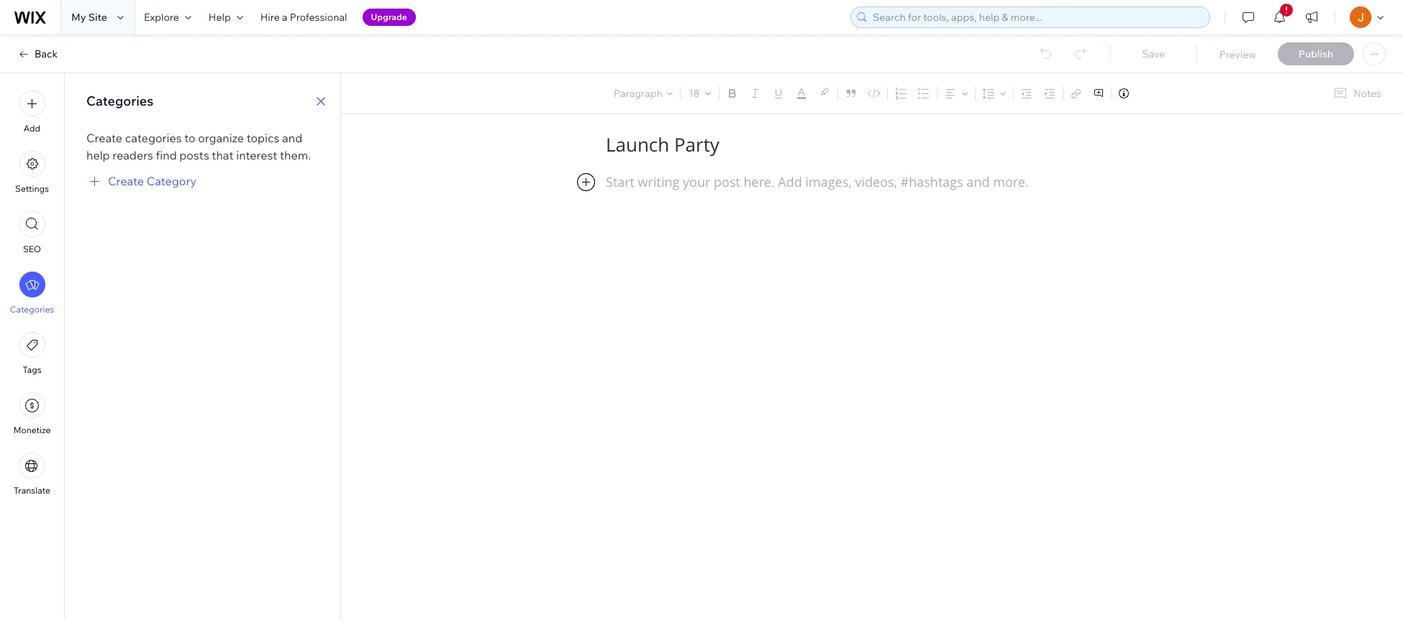 Task type: vqa. For each thing, say whether or not it's contained in the screenshot.
ecom in the checkbox
no



Task type: describe. For each thing, give the bounding box(es) containing it.
upgrade button
[[362, 9, 416, 26]]

tags button
[[19, 332, 45, 376]]

interest
[[236, 148, 277, 163]]

categories
[[125, 131, 182, 145]]

Search for tools, apps, help & more... field
[[869, 7, 1205, 27]]

to
[[184, 131, 195, 145]]

professional
[[290, 11, 347, 24]]

add button
[[19, 91, 45, 134]]

my
[[71, 11, 86, 24]]

that
[[212, 148, 234, 163]]

notes
[[1354, 87, 1382, 100]]

category
[[147, 174, 197, 189]]

Add a Catchy Title text field
[[606, 132, 1128, 158]]

site
[[88, 11, 107, 24]]

create categories to organize topics and help readers find posts that interest them.
[[86, 131, 311, 163]]

seo
[[23, 244, 41, 255]]

notes button
[[1328, 84, 1386, 103]]

and
[[282, 131, 302, 145]]

plugin toolbar image
[[577, 173, 595, 191]]

organize
[[198, 131, 244, 145]]

back button
[[17, 47, 58, 60]]

topics
[[247, 131, 280, 145]]

translate button
[[14, 453, 50, 496]]

translate
[[14, 486, 50, 496]]



Task type: locate. For each thing, give the bounding box(es) containing it.
help
[[86, 148, 110, 163]]

create
[[86, 131, 122, 145], [108, 174, 144, 189]]

create category
[[108, 174, 197, 189]]

None text field
[[606, 173, 1138, 514]]

monetize button
[[13, 393, 51, 436]]

1 vertical spatial categories
[[10, 304, 54, 315]]

seo button
[[19, 212, 45, 255]]

readers
[[112, 148, 153, 163]]

settings button
[[15, 151, 49, 194]]

create inside button
[[108, 174, 144, 189]]

help button
[[200, 0, 252, 35]]

hire a professional
[[260, 11, 347, 24]]

back
[[35, 47, 58, 60]]

them.
[[280, 148, 311, 163]]

0 vertical spatial categories
[[86, 93, 153, 109]]

create down readers on the left
[[108, 174, 144, 189]]

posts
[[179, 148, 209, 163]]

create category button
[[86, 173, 197, 190]]

1 horizontal spatial categories
[[86, 93, 153, 109]]

categories inside menu
[[10, 304, 54, 315]]

create inside 'create categories to organize topics and help readers find posts that interest them.'
[[86, 131, 122, 145]]

categories button
[[10, 272, 54, 315]]

settings
[[15, 183, 49, 194]]

menu containing add
[[0, 82, 64, 505]]

my site
[[71, 11, 107, 24]]

tags
[[23, 365, 41, 376]]

hire a professional link
[[252, 0, 356, 35]]

create for create category
[[108, 174, 144, 189]]

categories up categories
[[86, 93, 153, 109]]

hire
[[260, 11, 280, 24]]

monetize
[[13, 425, 51, 436]]

create up help
[[86, 131, 122, 145]]

create for create categories to organize topics and help readers find posts that interest them.
[[86, 131, 122, 145]]

categories up tags button
[[10, 304, 54, 315]]

0 horizontal spatial categories
[[10, 304, 54, 315]]

0 vertical spatial create
[[86, 131, 122, 145]]

find
[[156, 148, 177, 163]]

categories
[[86, 93, 153, 109], [10, 304, 54, 315]]

help
[[209, 11, 231, 24]]

add
[[24, 123, 40, 134]]

explore
[[144, 11, 179, 24]]

upgrade
[[371, 12, 407, 22]]

1 vertical spatial create
[[108, 174, 144, 189]]

a
[[282, 11, 288, 24]]

menu
[[0, 82, 64, 505]]



